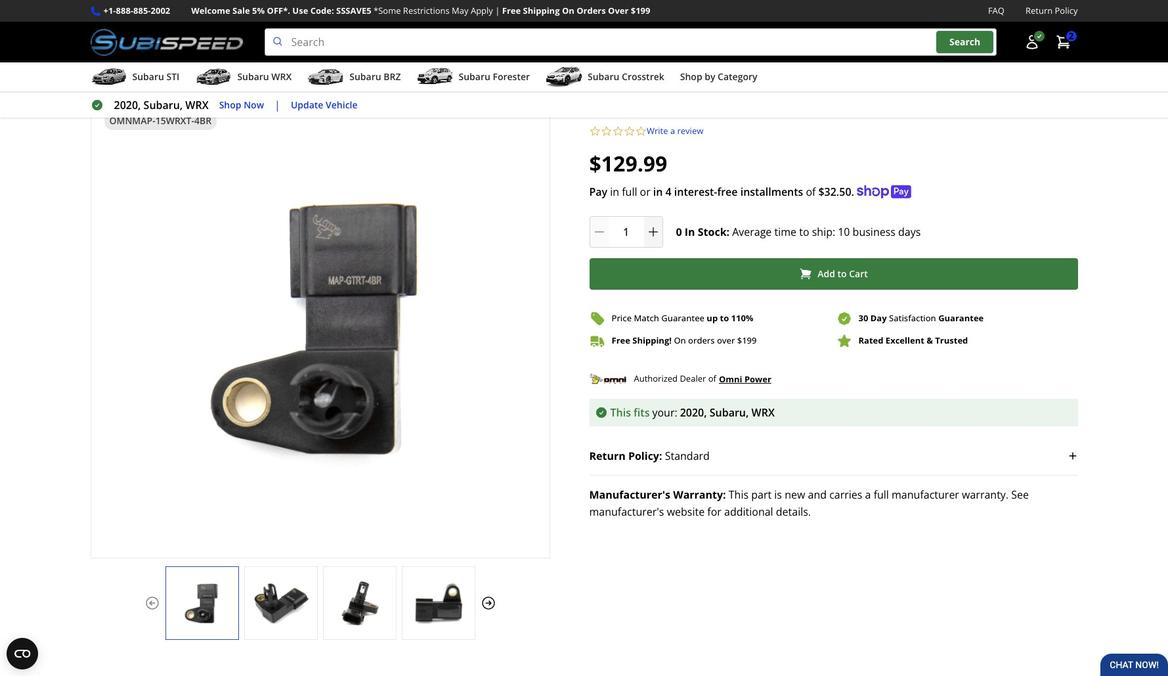 Task type: locate. For each thing, give the bounding box(es) containing it.
this left fits
[[611, 405, 631, 420]]

2020, right the your:
[[680, 405, 707, 420]]

a
[[671, 125, 676, 137], [866, 487, 872, 502]]

a right carries
[[866, 487, 872, 502]]

update vehicle
[[291, 98, 358, 111]]

0 horizontal spatial shop
[[219, 98, 241, 111]]

1 vertical spatial $199
[[738, 334, 757, 346]]

1 horizontal spatial of
[[806, 184, 816, 199]]

excellent
[[886, 334, 925, 346]]

2020, up omnmap-
[[114, 98, 141, 112]]

this up additional
[[729, 487, 749, 502]]

omni right dealer
[[719, 373, 743, 385]]

return left policy
[[1026, 5, 1053, 16]]

0 vertical spatial shop
[[681, 70, 703, 83]]

1 horizontal spatial subaru,
[[710, 405, 749, 420]]

full left or
[[622, 184, 638, 199]]

subaru crosstrek
[[588, 70, 665, 83]]

0 vertical spatial return
[[1026, 5, 1053, 16]]

power up write
[[628, 101, 668, 118]]

of left $32.50
[[806, 184, 816, 199]]

0 horizontal spatial engine
[[126, 77, 153, 89]]

carries
[[830, 487, 863, 502]]

this inside this part is new and carries a full manufacturer warranty. see manufacturer's website for additional details.
[[729, 487, 749, 502]]

1 horizontal spatial this
[[729, 487, 749, 502]]

.
[[852, 184, 855, 199]]

2 omnmap-15wrxt-4br omni power 4 bar map sensor - subaru wrx 2015+ / nissan gt-r 2009+ | map-15wrxt-4br, image from the left
[[245, 580, 317, 626]]

return policy link
[[1026, 4, 1079, 18]]

0 horizontal spatial power
[[628, 101, 668, 118]]

1 omnmap-15wrxt-4br omni power 4 bar map sensor - subaru wrx 2015+ / nissan gt-r 2009+ | map-15wrxt-4br, image from the left
[[166, 580, 238, 626]]

1 horizontal spatial full
[[874, 487, 890, 502]]

0 horizontal spatial to
[[720, 312, 729, 324]]

subaru for subaru sti
[[132, 70, 164, 83]]

empty star image
[[601, 126, 613, 137], [613, 126, 624, 137], [624, 126, 636, 137], [636, 126, 647, 137]]

|
[[496, 5, 500, 16], [275, 98, 280, 112]]

engine management sensors link
[[284, 77, 410, 89], [284, 77, 400, 89]]

1 horizontal spatial 2020,
[[680, 405, 707, 420]]

1 vertical spatial this
[[729, 487, 749, 502]]

1 vertical spatial a
[[866, 487, 872, 502]]

review
[[678, 125, 704, 137]]

return left policy:
[[590, 449, 626, 463]]

in
[[685, 224, 696, 239]]

engine for engine
[[126, 77, 153, 89]]

4
[[671, 101, 679, 118], [666, 184, 672, 199]]

/ for engine management sensors
[[270, 76, 274, 91]]

1 horizontal spatial omni
[[719, 373, 743, 385]]

1 vertical spatial to
[[838, 267, 847, 280]]

1 vertical spatial free
[[612, 334, 631, 346]]

over
[[717, 334, 735, 346]]

return for return policy: standard
[[590, 449, 626, 463]]

full
[[622, 184, 638, 199], [874, 487, 890, 502]]

0 vertical spatial 2020,
[[114, 98, 141, 112]]

shipping
[[523, 5, 560, 16]]

4 left bar at the top right of the page
[[671, 101, 679, 118]]

/ for engine
[[111, 76, 115, 91]]

0 horizontal spatial |
[[275, 98, 280, 112]]

shop now link
[[219, 98, 264, 113]]

2 horizontal spatial to
[[838, 267, 847, 280]]

omni power image
[[590, 370, 626, 388]]

2020,
[[114, 98, 141, 112], [680, 405, 707, 420]]

guarantee up free shipping! on orders over $199 in the right of the page
[[662, 312, 705, 324]]

subaru for subaru brz
[[350, 70, 381, 83]]

0 horizontal spatial management
[[206, 77, 259, 89]]

None number field
[[590, 216, 663, 247]]

1 vertical spatial omni
[[719, 373, 743, 385]]

0 vertical spatial full
[[622, 184, 638, 199]]

subaru for subaru wrx
[[237, 70, 269, 83]]

1 vertical spatial full
[[874, 487, 890, 502]]

power down 110%
[[745, 373, 772, 385]]

1 horizontal spatial /
[[163, 76, 167, 91]]

1 vertical spatial shop
[[219, 98, 241, 111]]

ship:
[[813, 224, 836, 239]]

1 horizontal spatial a
[[866, 487, 872, 502]]

for
[[708, 504, 722, 519]]

guarantee
[[662, 312, 705, 324], [939, 312, 984, 324]]

2015-
[[794, 101, 829, 118]]

engine for engine management sensors
[[284, 77, 311, 89]]

4br
[[194, 114, 212, 127]]

subaru left brz
[[350, 70, 381, 83]]

1 horizontal spatial guarantee
[[939, 312, 984, 324]]

0 in stock: average time to ship: 10 business days
[[676, 224, 921, 239]]

go to right image image
[[481, 595, 496, 611]]

management
[[206, 77, 259, 89], [313, 77, 366, 89]]

in right or
[[654, 184, 663, 199]]

0 vertical spatial this
[[611, 405, 631, 420]]

1 horizontal spatial on
[[674, 334, 686, 346]]

free
[[718, 184, 738, 199]]

free down price
[[612, 334, 631, 346]]

0 horizontal spatial in
[[611, 184, 620, 199]]

wrx
[[272, 70, 292, 83], [186, 98, 209, 112], [911, 101, 940, 118], [752, 405, 775, 420]]

subaru sti button
[[90, 65, 180, 91]]

$199
[[631, 5, 651, 16], [738, 334, 757, 346]]

1 vertical spatial 2020,
[[680, 405, 707, 420]]

1 management from the left
[[206, 77, 259, 89]]

add to cart
[[818, 267, 868, 280]]

of
[[806, 184, 816, 199], [709, 373, 717, 384]]

omni
[[590, 101, 625, 118], [719, 373, 743, 385]]

0 vertical spatial subaru,
[[144, 98, 183, 112]]

1 horizontal spatial |
[[496, 5, 500, 16]]

omni power 4 bar map sensor  - 2015-2021 subaru wrx
[[590, 101, 940, 118]]

a subaru brz thumbnail image image
[[308, 67, 344, 87]]

map
[[708, 101, 737, 118]]

0
[[676, 224, 682, 239]]

power
[[628, 101, 668, 118], [745, 373, 772, 385]]

faq
[[989, 5, 1005, 16]]

2 in from the left
[[654, 184, 663, 199]]

a right write
[[671, 125, 676, 137]]

0 vertical spatial of
[[806, 184, 816, 199]]

a inside "link"
[[671, 125, 676, 137]]

to
[[800, 224, 810, 239], [838, 267, 847, 280], [720, 312, 729, 324]]

manufacturer's
[[590, 487, 671, 502]]

shop left now
[[219, 98, 241, 111]]

subaru, up omnmap-15wrxt-4br
[[144, 98, 183, 112]]

1 engine from the left
[[126, 77, 153, 89]]

2 horizontal spatial /
[[270, 76, 274, 91]]

subaru inside dropdown button
[[237, 70, 269, 83]]

return
[[1026, 5, 1053, 16], [590, 449, 626, 463]]

1 horizontal spatial return
[[1026, 5, 1053, 16]]

sensor
[[740, 101, 783, 118]]

1 horizontal spatial in
[[654, 184, 663, 199]]

0 horizontal spatial this
[[611, 405, 631, 420]]

0 horizontal spatial subaru,
[[144, 98, 183, 112]]

2 engine from the left
[[177, 77, 204, 89]]

power inside authorized dealer of omni power
[[745, 373, 772, 385]]

write a review
[[647, 125, 704, 137]]

free right apply
[[502, 5, 521, 16]]

0 vertical spatial a
[[671, 125, 676, 137]]

-
[[787, 101, 791, 118]]

0 vertical spatial to
[[800, 224, 810, 239]]

0 horizontal spatial of
[[709, 373, 717, 384]]

shop
[[681, 70, 703, 83], [219, 98, 241, 111]]

use
[[293, 5, 308, 16]]

0 horizontal spatial return
[[590, 449, 626, 463]]

subaru up now
[[237, 70, 269, 83]]

to right add on the right top
[[838, 267, 847, 280]]

omnmap-
[[109, 114, 155, 127]]

2 management from the left
[[313, 77, 366, 89]]

1 horizontal spatial to
[[800, 224, 810, 239]]

increment image
[[647, 225, 660, 238]]

to right time
[[800, 224, 810, 239]]

subaru left sti
[[132, 70, 164, 83]]

shop inside 'link'
[[219, 98, 241, 111]]

omni up empty star icon
[[590, 101, 625, 118]]

subaru left forester
[[459, 70, 491, 83]]

3 empty star image from the left
[[624, 126, 636, 137]]

of right dealer
[[709, 373, 717, 384]]

1 vertical spatial power
[[745, 373, 772, 385]]

4 right or
[[666, 184, 672, 199]]

subispeed logo image
[[90, 28, 243, 56]]

subaru, down omni power link
[[710, 405, 749, 420]]

subaru crosstrek button
[[546, 65, 665, 91]]

0 vertical spatial $199
[[631, 5, 651, 16]]

0 vertical spatial |
[[496, 5, 500, 16]]

2002
[[151, 5, 170, 16]]

average
[[733, 224, 772, 239]]

shop inside dropdown button
[[681, 70, 703, 83]]

1 horizontal spatial shop
[[681, 70, 703, 83]]

0 horizontal spatial on
[[562, 5, 575, 16]]

subaru left crosstrek
[[588, 70, 620, 83]]

2 horizontal spatial engine
[[284, 77, 311, 89]]

of inside authorized dealer of omni power
[[709, 373, 717, 384]]

to right up
[[720, 312, 729, 324]]

sensors
[[368, 77, 400, 89]]

1 horizontal spatial power
[[745, 373, 772, 385]]

this
[[611, 405, 631, 420], [729, 487, 749, 502]]

0 horizontal spatial guarantee
[[662, 312, 705, 324]]

1 horizontal spatial management
[[313, 77, 366, 89]]

full right carries
[[874, 487, 890, 502]]

this for fits
[[611, 405, 631, 420]]

in right "pay"
[[611, 184, 620, 199]]

2 / from the left
[[163, 76, 167, 91]]

10
[[838, 224, 851, 239]]

| right now
[[275, 98, 280, 112]]

| right apply
[[496, 5, 500, 16]]

return policy: standard
[[590, 449, 710, 463]]

management up shop now
[[206, 77, 259, 89]]

website
[[667, 504, 705, 519]]

2 empty star image from the left
[[613, 126, 624, 137]]

0 vertical spatial power
[[628, 101, 668, 118]]

over
[[608, 5, 629, 16]]

0 horizontal spatial a
[[671, 125, 676, 137]]

shop left by
[[681, 70, 703, 83]]

1 empty star image from the left
[[601, 126, 613, 137]]

update
[[291, 98, 324, 111]]

1 / from the left
[[111, 76, 115, 91]]

free
[[502, 5, 521, 16], [612, 334, 631, 346]]

engine management
[[177, 77, 259, 89]]

additional
[[725, 504, 774, 519]]

0 horizontal spatial omni
[[590, 101, 625, 118]]

1 vertical spatial return
[[590, 449, 626, 463]]

3 engine from the left
[[284, 77, 311, 89]]

engine link
[[126, 77, 163, 89], [126, 77, 153, 89]]

return policy
[[1026, 5, 1079, 16]]

1 horizontal spatial free
[[612, 334, 631, 346]]

3 / from the left
[[270, 76, 274, 91]]

1 horizontal spatial engine
[[177, 77, 204, 89]]

0 vertical spatial free
[[502, 5, 521, 16]]

manufacturer
[[892, 487, 960, 502]]

1 horizontal spatial $199
[[738, 334, 757, 346]]

guarantee up trusted on the right of page
[[939, 312, 984, 324]]

open widget image
[[7, 638, 38, 670]]

0 horizontal spatial /
[[111, 76, 115, 91]]

1 vertical spatial of
[[709, 373, 717, 384]]

management up vehicle
[[313, 77, 366, 89]]

4 omnmap-15wrxt-4br omni power 4 bar map sensor - subaru wrx 2015+ / nissan gt-r 2009+ | map-15wrxt-4br, image from the left
[[402, 580, 475, 626]]

engine management link
[[177, 77, 270, 89], [177, 77, 259, 89]]

omnmap-15wrxt-4br omni power 4 bar map sensor - subaru wrx 2015+ / nissan gt-r 2009+ | map-15wrxt-4br, image
[[166, 580, 238, 626], [245, 580, 317, 626], [324, 580, 396, 626], [402, 580, 475, 626]]



Task type: describe. For each thing, give the bounding box(es) containing it.
+1-888-885-2002
[[103, 5, 170, 16]]

shipping!
[[633, 334, 672, 346]]

welcome
[[191, 5, 230, 16]]

a subaru wrx thumbnail image image
[[195, 67, 232, 87]]

15wrxt-
[[155, 114, 194, 127]]

2 vertical spatial to
[[720, 312, 729, 324]]

search button
[[937, 31, 994, 53]]

0 horizontal spatial 2020,
[[114, 98, 141, 112]]

shop for shop by category
[[681, 70, 703, 83]]

see
[[1012, 487, 1030, 502]]

search input field
[[265, 28, 997, 56]]

update vehicle button
[[291, 98, 358, 113]]

dealer
[[680, 373, 707, 384]]

&
[[927, 334, 934, 346]]

brz
[[384, 70, 401, 83]]

authorized dealer of omni power
[[634, 373, 772, 385]]

this for part
[[729, 487, 749, 502]]

business
[[853, 224, 896, 239]]

faq link
[[989, 4, 1005, 18]]

price
[[612, 312, 632, 324]]

bar
[[682, 101, 704, 118]]

part
[[752, 487, 772, 502]]

full inside this part is new and carries a full manufacturer warranty. see manufacturer's website for additional details.
[[874, 487, 890, 502]]

button image
[[1025, 34, 1040, 50]]

subaru brz button
[[308, 65, 401, 91]]

/ for engine management
[[163, 76, 167, 91]]

0 horizontal spatial full
[[622, 184, 638, 199]]

orders
[[689, 334, 715, 346]]

trusted
[[936, 334, 969, 346]]

sti
[[167, 70, 180, 83]]

engine for engine management
[[177, 77, 204, 89]]

1 vertical spatial |
[[275, 98, 280, 112]]

crosstrek
[[622, 70, 665, 83]]

0 vertical spatial omni
[[590, 101, 625, 118]]

sale
[[233, 5, 250, 16]]

2 button
[[1050, 29, 1079, 55]]

1 vertical spatial 4
[[666, 184, 672, 199]]

may
[[452, 5, 469, 16]]

shop for shop now
[[219, 98, 241, 111]]

day
[[871, 312, 887, 324]]

and
[[808, 487, 827, 502]]

engine management sensors
[[284, 77, 400, 89]]

1 in from the left
[[611, 184, 620, 199]]

match
[[634, 312, 660, 324]]

888-
[[116, 5, 133, 16]]

management for engine management sensors
[[313, 77, 366, 89]]

search
[[950, 36, 981, 48]]

your:
[[653, 405, 678, 420]]

by
[[705, 70, 716, 83]]

shop now
[[219, 98, 264, 111]]

subaru wrx button
[[195, 65, 292, 91]]

this part is new and carries a full manufacturer warranty. see manufacturer's website for additional details.
[[590, 487, 1030, 519]]

1 guarantee from the left
[[662, 312, 705, 324]]

wrx inside dropdown button
[[272, 70, 292, 83]]

omni power link
[[719, 372, 772, 386]]

price match guarantee up to 110%
[[612, 312, 754, 324]]

empty star image
[[590, 126, 601, 137]]

pay
[[590, 184, 608, 199]]

is
[[775, 487, 783, 502]]

interest-
[[675, 184, 718, 199]]

omnmap-15wrxt-4br
[[109, 114, 212, 127]]

a subaru crosstrek thumbnail image image
[[546, 67, 583, 87]]

a inside this part is new and carries a full manufacturer warranty. see manufacturer's website for additional details.
[[866, 487, 872, 502]]

add to cart button
[[590, 258, 1079, 290]]

subaru brz
[[350, 70, 401, 83]]

fits
[[634, 405, 650, 420]]

policy
[[1056, 5, 1079, 16]]

2 guarantee from the left
[[939, 312, 984, 324]]

subaru for subaru forester
[[459, 70, 491, 83]]

to inside add to cart button
[[838, 267, 847, 280]]

rated excellent & trusted
[[859, 334, 969, 346]]

up
[[707, 312, 718, 324]]

+1-
[[103, 5, 116, 16]]

category
[[718, 70, 758, 83]]

30
[[859, 312, 869, 324]]

*some restrictions may apply | free shipping on orders over $199
[[374, 5, 651, 16]]

subaru right 2021
[[862, 101, 907, 118]]

shop by category
[[681, 70, 758, 83]]

0 vertical spatial 4
[[671, 101, 679, 118]]

subaru forester button
[[417, 65, 530, 91]]

subaru forester
[[459, 70, 530, 83]]

warranty:
[[674, 487, 726, 502]]

0 horizontal spatial free
[[502, 5, 521, 16]]

warranty.
[[963, 487, 1009, 502]]

0 horizontal spatial $199
[[631, 5, 651, 16]]

home image
[[90, 78, 101, 89]]

1 vertical spatial on
[[674, 334, 686, 346]]

subaru sti
[[132, 70, 180, 83]]

policy:
[[629, 449, 663, 463]]

subaru for subaru crosstrek
[[588, 70, 620, 83]]

stock:
[[698, 224, 730, 239]]

now
[[244, 98, 264, 111]]

30 day satisfaction guarantee
[[859, 312, 984, 324]]

$32.50
[[819, 184, 852, 199]]

code:
[[311, 5, 334, 16]]

omni inside authorized dealer of omni power
[[719, 373, 743, 385]]

standard
[[665, 449, 710, 463]]

a subaru sti thumbnail image image
[[90, 67, 127, 87]]

authorized
[[634, 373, 678, 384]]

+1-888-885-2002 link
[[103, 4, 170, 18]]

rated
[[859, 334, 884, 346]]

return for return policy
[[1026, 5, 1053, 16]]

*some
[[374, 5, 401, 16]]

shop pay image
[[857, 185, 912, 198]]

sssave5
[[336, 5, 372, 16]]

apply
[[471, 5, 493, 16]]

restrictions
[[403, 5, 450, 16]]

free shipping! on orders over $199
[[612, 334, 757, 346]]

a subaru forester thumbnail image image
[[417, 67, 454, 87]]

4 empty star image from the left
[[636, 126, 647, 137]]

subaru wrx
[[237, 70, 292, 83]]

off*.
[[267, 5, 290, 16]]

2020, subaru, wrx
[[114, 98, 209, 112]]

1 vertical spatial subaru,
[[710, 405, 749, 420]]

time
[[775, 224, 797, 239]]

3 omnmap-15wrxt-4br omni power 4 bar map sensor - subaru wrx 2015+ / nissan gt-r 2009+ | map-15wrxt-4br, image from the left
[[324, 580, 396, 626]]

days
[[899, 224, 921, 239]]

110%
[[732, 312, 754, 324]]

0 vertical spatial on
[[562, 5, 575, 16]]

add
[[818, 267, 836, 280]]

5%
[[252, 5, 265, 16]]

management for engine management
[[206, 77, 259, 89]]

forester
[[493, 70, 530, 83]]

decrement image
[[593, 225, 606, 238]]



Task type: vqa. For each thing, say whether or not it's contained in the screenshot.
rotors
no



